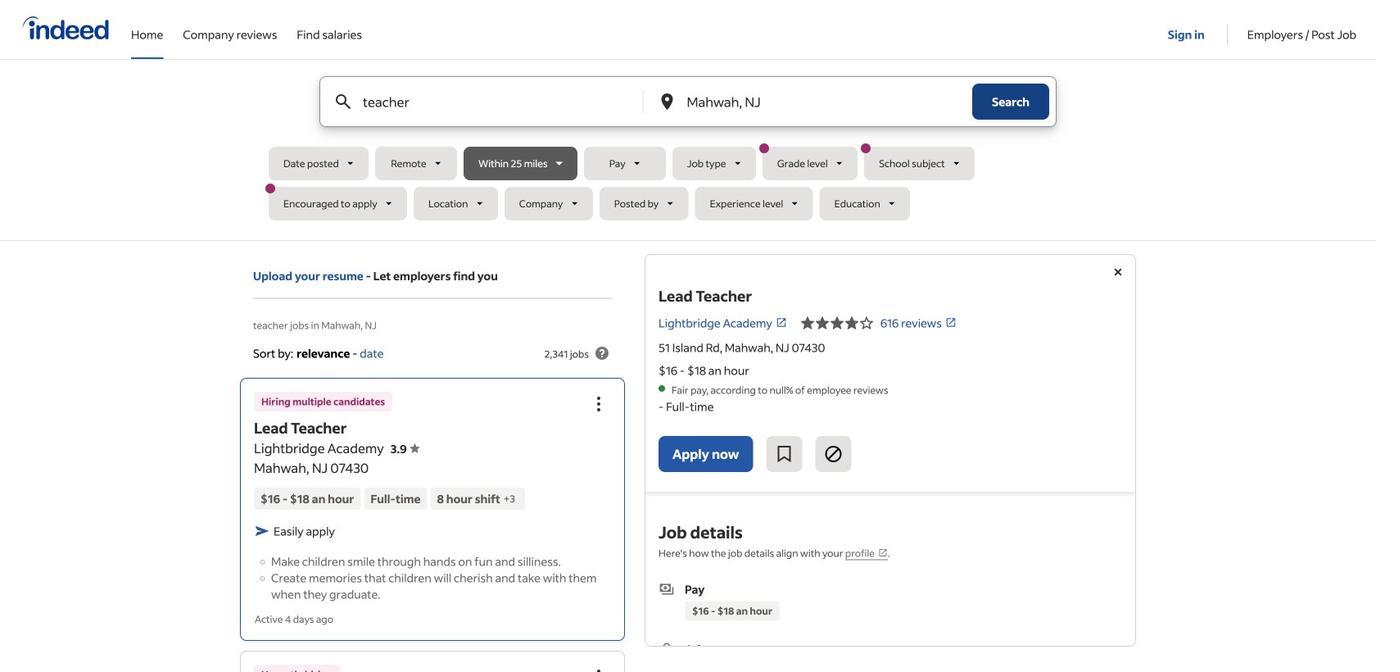 Task type: locate. For each thing, give the bounding box(es) containing it.
not interested image
[[824, 444, 844, 464]]

Edit location text field
[[684, 77, 940, 126]]

close job details image
[[1109, 262, 1129, 282]]

lightbridge academy (opens in a new tab) image
[[776, 317, 788, 328]]

job preferences (opens in a new window) image
[[879, 548, 888, 558]]

None search field
[[266, 76, 1108, 227]]

3.9 out of 5 stars. link to 616 reviews company ratings (opens in a new tab) image
[[946, 317, 957, 328]]

job actions for lead teacher is collapsed image
[[589, 667, 609, 672]]



Task type: vqa. For each thing, say whether or not it's contained in the screenshot.
Job Actions For Registered Dental Hygienist Is Collapsed icon
no



Task type: describe. For each thing, give the bounding box(es) containing it.
3.9 out of 5 stars image
[[801, 313, 874, 333]]

search: Job title, keywords, or company text field
[[360, 77, 616, 126]]

help icon image
[[593, 343, 612, 363]]

3.9 out of five stars rating image
[[391, 441, 420, 456]]

save this job image
[[775, 444, 795, 464]]

job actions for lead teacher is collapsed image
[[589, 394, 609, 414]]



